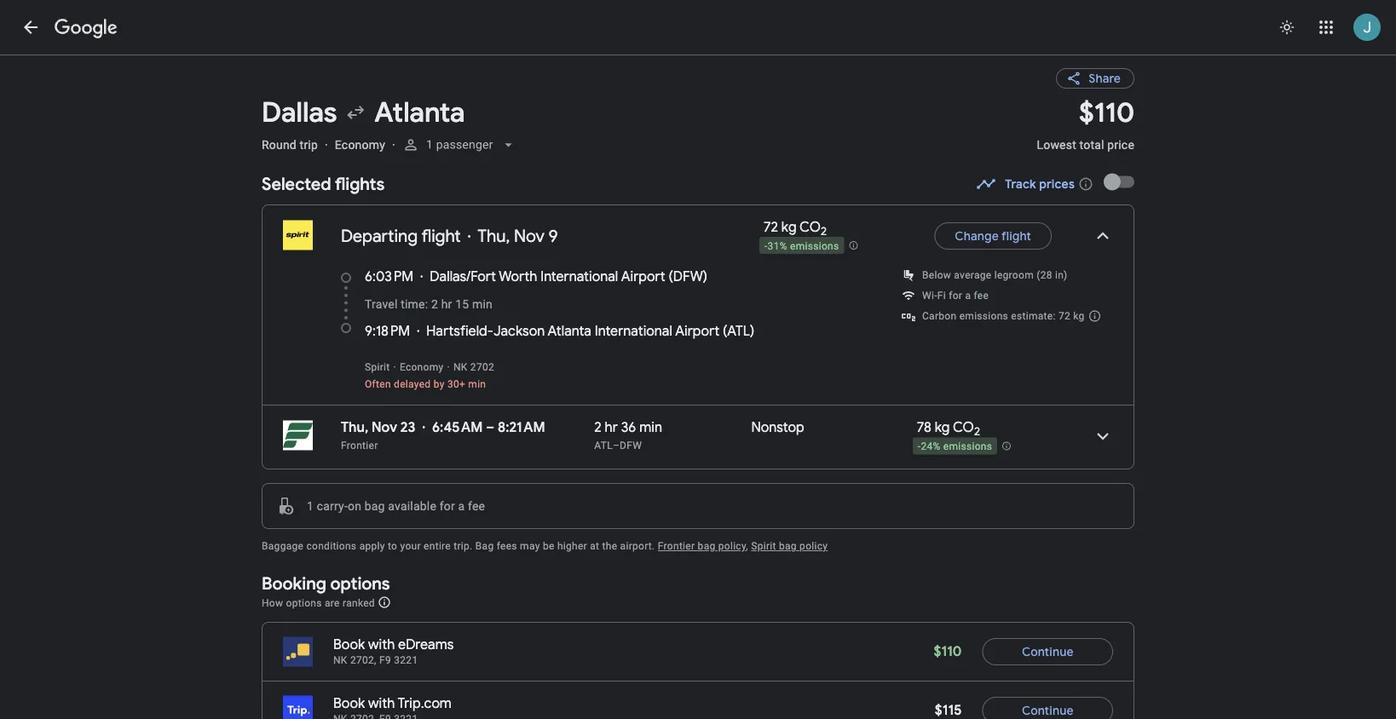 Task type: vqa. For each thing, say whether or not it's contained in the screenshot.
rightmost for
yes



Task type: describe. For each thing, give the bounding box(es) containing it.
15
[[455, 297, 469, 311]]

apply
[[359, 541, 385, 552]]

atlanta inside list
[[548, 323, 591, 340]]

1 vertical spatial spirit
[[751, 541, 776, 552]]

dallas/fort worth international airport (dfw)
[[430, 268, 708, 286]]

change appearance image
[[1267, 7, 1308, 48]]

continue for book with trip.com
[[1022, 703, 1074, 719]]

how options are ranked
[[262, 597, 378, 609]]

-31% emissions
[[765, 240, 839, 252]]

fi
[[937, 290, 946, 302]]

nk 2702
[[453, 362, 494, 373]]

entire
[[424, 541, 451, 552]]

(28
[[1037, 270, 1052, 281]]

0 horizontal spatial airport
[[621, 268, 665, 286]]

conditions
[[306, 541, 357, 552]]

2 inside 72 kg co 2
[[821, 224, 827, 238]]

may
[[520, 541, 540, 552]]

0 horizontal spatial bag
[[365, 499, 385, 513]]

thu, nov 9
[[478, 225, 558, 247]]

share button
[[1056, 68, 1134, 89]]

-24% emissions
[[918, 441, 992, 453]]

ranked
[[343, 597, 375, 609]]

(atl)
[[723, 323, 755, 340]]

Arrival time: 9:18 PM. text field
[[365, 323, 410, 340]]

often
[[365, 379, 391, 391]]

1 horizontal spatial frontier
[[658, 541, 695, 552]]

selected
[[262, 173, 331, 195]]

your
[[400, 541, 421, 552]]

115 US dollars text field
[[935, 702, 962, 719]]

spirit bag policy link
[[751, 541, 828, 552]]

0 vertical spatial hr
[[441, 297, 452, 311]]

flights
[[335, 173, 385, 195]]

travel
[[365, 297, 398, 311]]

78 kg co 2
[[917, 419, 980, 439]]

total
[[1080, 138, 1104, 152]]

nonstop
[[751, 419, 804, 437]]

wi-fi for a fee
[[922, 290, 989, 302]]

kg for 78 kg co
[[935, 419, 950, 437]]

flight for departing flight
[[421, 225, 461, 247]]

thu, for thu, nov 9
[[478, 225, 510, 247]]

2 horizontal spatial kg
[[1073, 310, 1085, 322]]

0 vertical spatial frontier
[[341, 440, 378, 452]]

delayed
[[394, 379, 431, 391]]

share
[[1089, 71, 1121, 86]]

- for 78 kg co
[[918, 441, 921, 453]]

on
[[348, 499, 361, 513]]

Dallas to Atlanta and back text field
[[262, 95, 1016, 130]]

- for 72 kg co
[[765, 240, 768, 252]]

Flight numbers NK 2702, F9 3221 text field
[[333, 714, 418, 719]]

track prices
[[1005, 176, 1075, 192]]

nov for 23
[[372, 419, 397, 437]]

track
[[1005, 176, 1036, 192]]

time:
[[401, 297, 428, 311]]

carbon
[[922, 310, 957, 322]]

with for edreams
[[368, 636, 395, 654]]

airport.
[[620, 541, 655, 552]]

dfw
[[620, 440, 642, 452]]

carbon emissions estimate: 72 kg
[[922, 310, 1085, 322]]

list inside main content
[[263, 205, 1134, 469]]

1 vertical spatial airport
[[675, 323, 720, 340]]

price
[[1107, 138, 1134, 152]]

110 us dollars element
[[1079, 95, 1134, 130]]

change
[[955, 228, 999, 244]]

2 hr 36 min atl – dfw
[[594, 419, 662, 452]]

1 vertical spatial min
[[468, 379, 486, 391]]

Arrival time: 8:21 AM. text field
[[498, 419, 545, 437]]

by
[[434, 379, 445, 391]]

jackson
[[493, 323, 545, 340]]

0 vertical spatial fee
[[974, 290, 989, 302]]

9:18 pm
[[365, 323, 410, 340]]

continue for book with edreams
[[1022, 645, 1074, 660]]

dallas
[[262, 95, 337, 130]]

average
[[954, 270, 992, 281]]

below
[[922, 270, 951, 281]]

24%
[[921, 441, 941, 453]]

bag
[[475, 541, 494, 552]]

72 kg co 2
[[764, 219, 827, 238]]

trip
[[300, 138, 318, 152]]

emissions for 72 kg co
[[790, 240, 839, 252]]

none text field containing $110
[[1037, 95, 1134, 167]]

available
[[388, 499, 436, 513]]

book with edreams nk 2702, f9 3221
[[333, 636, 454, 667]]

thu, nov 23
[[341, 419, 416, 437]]

book for book with edreams nk 2702, f9 3221
[[333, 636, 365, 654]]

1 vertical spatial economy
[[400, 362, 444, 373]]

30+
[[447, 379, 465, 391]]

1 vertical spatial international
[[595, 323, 672, 340]]

$110 for $110 lowest total price
[[1079, 95, 1134, 130]]

8:21 am
[[498, 419, 545, 437]]

1 horizontal spatial bag
[[698, 541, 716, 552]]

$110 lowest total price
[[1037, 95, 1134, 152]]

edreams
[[398, 636, 454, 654]]

0 vertical spatial atlanta
[[374, 95, 465, 130]]

loading results progress bar
[[0, 55, 1396, 58]]

atl
[[594, 440, 613, 452]]

1 vertical spatial a
[[458, 499, 465, 513]]

,
[[746, 541, 748, 552]]

spirit inside list
[[365, 362, 390, 373]]

below average legroom (28 in)
[[922, 270, 1068, 281]]

thu, for thu, nov 23
[[341, 419, 368, 437]]



Task type: locate. For each thing, give the bounding box(es) containing it.
$110 for $110
[[934, 643, 962, 661]]

Departure time: 6:45 AM. text field
[[432, 419, 483, 437]]

atlanta
[[374, 95, 465, 130], [548, 323, 591, 340]]

0 vertical spatial 1
[[426, 138, 433, 152]]

2 book from the top
[[333, 695, 365, 713]]

1 horizontal spatial 72
[[1059, 310, 1071, 322]]

2 inside 78 kg co 2
[[974, 424, 980, 439]]

learn more about tracked prices image
[[1078, 176, 1094, 192]]

1 horizontal spatial atlanta
[[548, 323, 591, 340]]

2 horizontal spatial bag
[[779, 541, 797, 552]]

kg for 72 kg co
[[781, 219, 797, 236]]

co inside 72 kg co 2
[[800, 219, 821, 236]]

0 horizontal spatial 72
[[764, 219, 778, 236]]

emissions for 78 kg co
[[943, 441, 992, 453]]

min down nk 2702
[[468, 379, 486, 391]]

2 inside 2 hr 36 min atl – dfw
[[594, 419, 602, 437]]

6:45 am
[[432, 419, 483, 437]]

1 vertical spatial atlanta
[[548, 323, 591, 340]]

a down average
[[965, 290, 971, 302]]

0 horizontal spatial –
[[486, 419, 495, 437]]

trip.
[[454, 541, 473, 552]]

return flight on thursday, november 23. leaves hartsfield-jackson atlanta international airport at 6:45 am on thursday, november 23 and arrives at dallas/fort worth international airport at 8:21 am on thursday, november 23. element
[[341, 419, 545, 437]]

2 vertical spatial emissions
[[943, 441, 992, 453]]

1 for 1 carry-on bag available for a fee
[[307, 499, 314, 513]]

2 continue button from the top
[[982, 691, 1113, 719]]

min
[[472, 297, 493, 311], [468, 379, 486, 391], [639, 419, 662, 437]]

the
[[602, 541, 617, 552]]

2 vertical spatial min
[[639, 419, 662, 437]]

airport
[[621, 268, 665, 286], [675, 323, 720, 340]]

with for trip.com
[[368, 695, 395, 713]]

1 continue from the top
[[1022, 645, 1074, 660]]

hartsfield-jackson atlanta international airport (atl)
[[426, 323, 755, 340]]

1 vertical spatial options
[[286, 597, 322, 609]]

$110 inside $110 lowest total price
[[1079, 95, 1134, 130]]

trip.com
[[398, 695, 452, 713]]

0 vertical spatial continue button
[[982, 632, 1113, 673]]

a up trip.
[[458, 499, 465, 513]]

at
[[590, 541, 599, 552]]

0 horizontal spatial thu,
[[341, 419, 368, 437]]

min inside 2 hr 36 min atl – dfw
[[639, 419, 662, 437]]

0 vertical spatial options
[[330, 573, 390, 595]]

co up -24% emissions
[[953, 419, 974, 437]]

0 vertical spatial with
[[368, 636, 395, 654]]

hr inside 2 hr 36 min atl – dfw
[[605, 419, 618, 437]]

0 vertical spatial –
[[486, 419, 495, 437]]

72 right estimate: at the top right
[[1059, 310, 1071, 322]]

23
[[400, 419, 416, 437]]

2 policy from the left
[[800, 541, 828, 552]]

min right 36
[[639, 419, 662, 437]]

110 US dollars text field
[[934, 643, 962, 661]]

2 right time:
[[431, 297, 438, 311]]

36
[[621, 419, 636, 437]]

1 vertical spatial emissions
[[959, 310, 1008, 322]]

f9
[[379, 655, 391, 667]]

economy up often delayed by 30+ min at the bottom left
[[400, 362, 444, 373]]

departing
[[341, 225, 418, 247]]

-
[[765, 240, 768, 252], [918, 441, 921, 453]]

1 vertical spatial book
[[333, 695, 365, 713]]

2 up atl
[[594, 419, 602, 437]]

0 vertical spatial international
[[541, 268, 618, 286]]

kg inside 78 kg co 2
[[935, 419, 950, 437]]

kg inside 72 kg co 2
[[781, 219, 797, 236]]

continue button
[[982, 632, 1113, 673], [982, 691, 1113, 719]]

0 horizontal spatial $110
[[934, 643, 962, 661]]

change flight
[[955, 228, 1031, 244]]

dallas/fort
[[430, 268, 496, 286]]

book for book with trip.com
[[333, 695, 365, 713]]

be
[[543, 541, 555, 552]]

higher
[[557, 541, 587, 552]]

1 policy from the left
[[718, 541, 746, 552]]

1 horizontal spatial a
[[965, 290, 971, 302]]

emissions down 78 kg co 2
[[943, 441, 992, 453]]

0 vertical spatial 72
[[764, 219, 778, 236]]

options
[[330, 573, 390, 595], [286, 597, 322, 609]]

0 horizontal spatial  image
[[325, 138, 328, 152]]

1 passenger button
[[395, 124, 524, 165]]

international
[[541, 268, 618, 286], [595, 323, 672, 340]]

hartsfield-
[[426, 323, 494, 340]]

main content containing dallas
[[262, 55, 1134, 719]]

1 with from the top
[[368, 636, 395, 654]]

list containing departing flight
[[263, 205, 1134, 469]]

1 horizontal spatial nov
[[514, 225, 545, 247]]

continue button for book with trip.com
[[982, 691, 1113, 719]]

atlanta right jackson
[[548, 323, 591, 340]]

$110
[[1079, 95, 1134, 130], [934, 643, 962, 661]]

1 vertical spatial co
[[953, 419, 974, 437]]

kg right '78'
[[935, 419, 950, 437]]

0 vertical spatial thu,
[[478, 225, 510, 247]]

0 vertical spatial emissions
[[790, 240, 839, 252]]

co for 72 kg co
[[800, 219, 821, 236]]

economy up flights
[[335, 138, 385, 152]]

1 vertical spatial for
[[440, 499, 455, 513]]

learn more about booking options image
[[378, 596, 391, 610]]

0 vertical spatial min
[[472, 297, 493, 311]]

bag right "on"
[[365, 499, 385, 513]]

book up flight numbers nk 2702, f9 3221 text field
[[333, 695, 365, 713]]

1 vertical spatial fee
[[468, 499, 485, 513]]

1  image from the left
[[325, 138, 328, 152]]

frontier down thu, nov 23
[[341, 440, 378, 452]]

1 horizontal spatial $110
[[1079, 95, 1134, 130]]

– left 8:21 am
[[486, 419, 495, 437]]

estimate:
[[1011, 310, 1056, 322]]

1 for 1 passenger
[[426, 138, 433, 152]]

options for booking
[[330, 573, 390, 595]]

policy
[[718, 541, 746, 552], [800, 541, 828, 552]]

1 horizontal spatial co
[[953, 419, 974, 437]]

flight up legroom
[[1002, 228, 1031, 244]]

0 horizontal spatial flight
[[421, 225, 461, 247]]

continue
[[1022, 645, 1074, 660], [1022, 703, 1074, 719]]

min right 15
[[472, 297, 493, 311]]

0 horizontal spatial options
[[286, 597, 322, 609]]

Departure time: 6:03 PM. text field
[[365, 268, 414, 286]]

1 left carry-
[[307, 499, 314, 513]]

book inside book with edreams nk 2702, f9 3221
[[333, 636, 365, 654]]

0 horizontal spatial for
[[440, 499, 455, 513]]

1 horizontal spatial fee
[[974, 290, 989, 302]]

2 up -31% emissions
[[821, 224, 827, 238]]

72 inside 72 kg co 2
[[764, 219, 778, 236]]

nonstop flight. element
[[751, 419, 804, 439]]

0 horizontal spatial a
[[458, 499, 465, 513]]

1 horizontal spatial  image
[[392, 138, 395, 152]]

1 vertical spatial frontier
[[658, 541, 695, 552]]

with inside book with edreams nk 2702, f9 3221
[[368, 636, 395, 654]]

policy left spirit bag policy link on the bottom right
[[718, 541, 746, 552]]

3221
[[394, 655, 418, 667]]

0 vertical spatial a
[[965, 290, 971, 302]]

 image left 1 passenger
[[392, 138, 395, 152]]

total duration 2 hr 36 min. element
[[594, 419, 751, 439]]

1 horizontal spatial -
[[918, 441, 921, 453]]

1
[[426, 138, 433, 152], [307, 499, 314, 513]]

round
[[262, 138, 297, 152]]

(dfw)
[[669, 268, 708, 286]]

bag right ,
[[779, 541, 797, 552]]

nov for 9
[[514, 225, 545, 247]]

in)
[[1055, 270, 1068, 281]]

book with trip.com
[[333, 695, 452, 713]]

list
[[263, 205, 1134, 469]]

carbon emissions estimate: 72 kilograms element
[[922, 310, 1085, 322]]

nk
[[333, 655, 347, 667]]

1 vertical spatial with
[[368, 695, 395, 713]]

0 horizontal spatial policy
[[718, 541, 746, 552]]

1 book from the top
[[333, 636, 365, 654]]

None text field
[[1037, 95, 1134, 167]]

thu, up worth
[[478, 225, 510, 247]]

flight details. return flight on thursday, november 23. leaves hartsfield-jackson atlanta international airport at 6:45 am on thursday, november 23 and arrives at dallas/fort worth international airport at 8:21 am on thursday, november 23. image
[[1082, 416, 1123, 457]]

2
[[821, 224, 827, 238], [431, 297, 438, 311], [594, 419, 602, 437], [974, 424, 980, 439]]

6:45 am – 8:21 am
[[432, 419, 545, 437]]

airport left (atl)
[[675, 323, 720, 340]]

1 vertical spatial $110
[[934, 643, 962, 661]]

0 vertical spatial -
[[765, 240, 768, 252]]

wi-
[[922, 290, 937, 302]]

nov left 23
[[372, 419, 397, 437]]

emissions down 72 kg co 2
[[790, 240, 839, 252]]

booking options
[[262, 573, 390, 595]]

fee
[[974, 290, 989, 302], [468, 499, 485, 513]]

0 horizontal spatial co
[[800, 219, 821, 236]]

0 horizontal spatial frontier
[[341, 440, 378, 452]]

2 up -24% emissions
[[974, 424, 980, 439]]

1 vertical spatial hr
[[605, 419, 618, 437]]

bag left ,
[[698, 541, 716, 552]]

fee down average
[[974, 290, 989, 302]]

frontier right 'airport.'
[[658, 541, 695, 552]]

book up nk
[[333, 636, 365, 654]]

spirit
[[365, 362, 390, 373], [751, 541, 776, 552]]

co up -31% emissions
[[800, 219, 821, 236]]

hr
[[441, 297, 452, 311], [605, 419, 618, 437]]

1 continue button from the top
[[982, 632, 1113, 673]]

0 vertical spatial nov
[[514, 225, 545, 247]]

2702,
[[350, 655, 377, 667]]

0 vertical spatial kg
[[781, 219, 797, 236]]

options up the ranked
[[330, 573, 390, 595]]

options for how
[[286, 597, 322, 609]]

with up flight numbers nk 2702, f9 3221 text field
[[368, 695, 395, 713]]

 image right trip
[[325, 138, 328, 152]]

frontier
[[341, 440, 378, 452], [658, 541, 695, 552]]

airport left (dfw)
[[621, 268, 665, 286]]

0 vertical spatial airport
[[621, 268, 665, 286]]

departing flight
[[341, 225, 461, 247]]

1 horizontal spatial options
[[330, 573, 390, 595]]

0 horizontal spatial spirit
[[365, 362, 390, 373]]

0 vertical spatial $110
[[1079, 95, 1134, 130]]

1 vertical spatial nov
[[372, 419, 397, 437]]

1 passenger
[[426, 138, 493, 152]]

- down 72 kg co 2
[[765, 240, 768, 252]]

 image
[[468, 226, 471, 246]]

flight inside button
[[1002, 228, 1031, 244]]

1 horizontal spatial for
[[949, 290, 962, 302]]

go back image
[[20, 17, 41, 38]]

0 vertical spatial co
[[800, 219, 821, 236]]

co inside 78 kg co 2
[[953, 419, 974, 437]]

round trip
[[262, 138, 318, 152]]

0 horizontal spatial fee
[[468, 499, 485, 513]]

frontier bag policy link
[[658, 541, 746, 552]]

1 horizontal spatial flight
[[1002, 228, 1031, 244]]

fees
[[497, 541, 517, 552]]

change flight button
[[934, 216, 1052, 257]]

international down (dfw)
[[595, 323, 672, 340]]

hr left 15
[[441, 297, 452, 311]]

bag
[[365, 499, 385, 513], [698, 541, 716, 552], [779, 541, 797, 552]]

– inside 2 hr 36 min atl – dfw
[[613, 440, 620, 452]]

$110 up the 115 us dollars 'text field'
[[934, 643, 962, 661]]

how
[[262, 597, 283, 609]]

co for 78 kg co
[[953, 419, 974, 437]]

1 horizontal spatial thu,
[[478, 225, 510, 247]]

kg up 31%
[[781, 219, 797, 236]]

1 vertical spatial continue button
[[982, 691, 1113, 719]]

0 horizontal spatial economy
[[335, 138, 385, 152]]

lowest
[[1037, 138, 1076, 152]]

international down 9
[[541, 268, 618, 286]]

worth
[[499, 268, 537, 286]]

2 vertical spatial kg
[[935, 419, 950, 437]]

hr left 36
[[605, 419, 618, 437]]

prices
[[1039, 176, 1075, 192]]

1 carry-on bag available for a fee
[[307, 499, 485, 513]]

for right the fi
[[949, 290, 962, 302]]

thu, down often
[[341, 419, 368, 437]]

baggage
[[262, 541, 304, 552]]

 image
[[325, 138, 328, 152], [392, 138, 395, 152]]

72 up 31%
[[764, 219, 778, 236]]

1 horizontal spatial 1
[[426, 138, 433, 152]]

1 inside popup button
[[426, 138, 433, 152]]

0 vertical spatial book
[[333, 636, 365, 654]]

kg right estimate: at the top right
[[1073, 310, 1085, 322]]

continue button for book with edreams
[[982, 632, 1113, 673]]

Flight numbers NK 2702, F9 3221 text field
[[333, 655, 418, 667]]

1 vertical spatial kg
[[1073, 310, 1085, 322]]

policy right ,
[[800, 541, 828, 552]]

– down total duration 2 hr 36 min. element
[[613, 440, 620, 452]]

1 horizontal spatial economy
[[400, 362, 444, 373]]

kg
[[781, 219, 797, 236], [1073, 310, 1085, 322], [935, 419, 950, 437]]

1 left passenger
[[426, 138, 433, 152]]

flight up dallas/fort
[[421, 225, 461, 247]]

0 vertical spatial spirit
[[365, 362, 390, 373]]

co
[[800, 219, 821, 236], [953, 419, 974, 437]]

31%
[[768, 240, 787, 252]]

main content
[[262, 55, 1134, 719]]

0 horizontal spatial hr
[[441, 297, 452, 311]]

baggage conditions apply to your entire trip.  bag fees may be higher at the airport. frontier bag policy , spirit bag policy
[[262, 541, 828, 552]]

1 vertical spatial -
[[918, 441, 921, 453]]

0 horizontal spatial atlanta
[[374, 95, 465, 130]]

2 with from the top
[[368, 695, 395, 713]]

$110 down share
[[1079, 95, 1134, 130]]

nov left 9
[[514, 225, 545, 247]]

0 vertical spatial economy
[[335, 138, 385, 152]]

- down '78'
[[918, 441, 921, 453]]

flight for change flight
[[1002, 228, 1031, 244]]

1 vertical spatial 72
[[1059, 310, 1071, 322]]

1 horizontal spatial hr
[[605, 419, 618, 437]]

fee up bag
[[468, 499, 485, 513]]

2  image from the left
[[392, 138, 395, 152]]

0 vertical spatial for
[[949, 290, 962, 302]]

learn more about booking options element
[[378, 593, 391, 612]]

1 vertical spatial 1
[[307, 499, 314, 513]]

1 vertical spatial thu,
[[341, 419, 368, 437]]

0 horizontal spatial 1
[[307, 499, 314, 513]]

1 horizontal spatial spirit
[[751, 541, 776, 552]]

atlanta up 1 passenger
[[374, 95, 465, 130]]

1 horizontal spatial –
[[613, 440, 620, 452]]

to
[[388, 541, 397, 552]]

passenger
[[436, 138, 493, 152]]

carry-
[[317, 499, 348, 513]]

0 horizontal spatial -
[[765, 240, 768, 252]]

1 horizontal spatial kg
[[935, 419, 950, 437]]

1 vertical spatial –
[[613, 440, 620, 452]]

with up f9
[[368, 636, 395, 654]]

0 horizontal spatial kg
[[781, 219, 797, 236]]

1 horizontal spatial airport
[[675, 323, 720, 340]]

emissions down wi-fi for a fee
[[959, 310, 1008, 322]]

1 vertical spatial continue
[[1022, 703, 1074, 719]]

legroom
[[994, 270, 1034, 281]]

spirit up often
[[365, 362, 390, 373]]

options down booking on the left of page
[[286, 597, 322, 609]]

for right available
[[440, 499, 455, 513]]

spirit right ,
[[751, 541, 776, 552]]

2 continue from the top
[[1022, 703, 1074, 719]]

booking
[[262, 573, 326, 595]]



